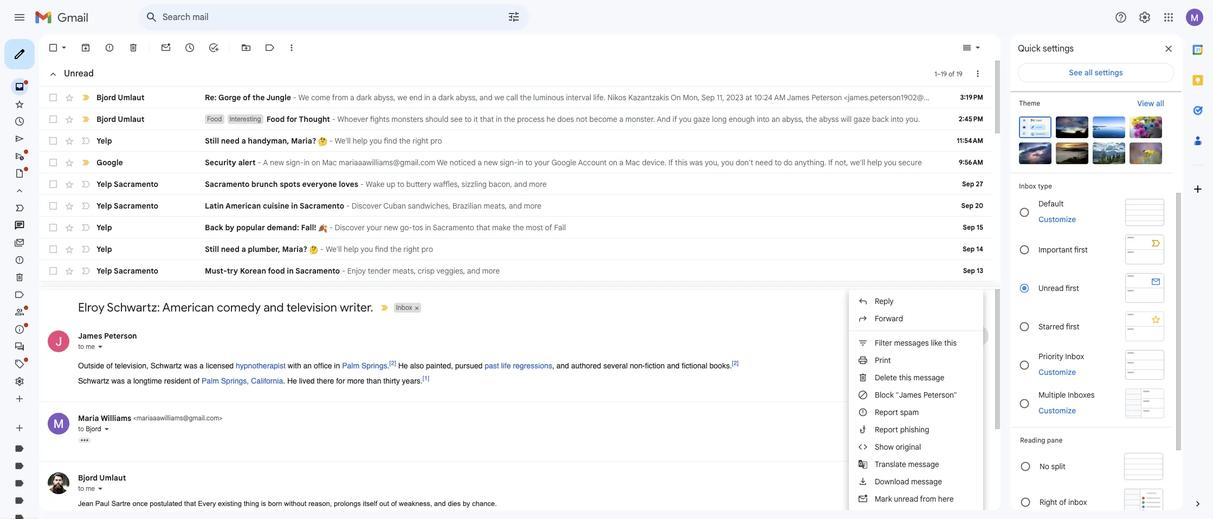 Task type: vqa. For each thing, say whether or not it's contained in the screenshot.
settings "image"
yes



Task type: describe. For each thing, give the bounding box(es) containing it.
cuban
[[384, 201, 406, 211]]

see
[[451, 114, 463, 124]]

10:24
[[755, 93, 773, 103]]

2:13 pm
[[861, 414, 882, 423]]

all for view
[[1157, 99, 1165, 108]]

of right out
[[391, 500, 397, 508]]

2 dark from the left
[[439, 93, 454, 103]]

waffles,
[[433, 180, 460, 189]]

maria
[[78, 414, 99, 424]]

snooze image
[[184, 42, 195, 53]]

12 ͏͏ from the left
[[681, 223, 683, 233]]

multiple inboxes
[[1039, 390, 1095, 400]]

in right 'end'
[[424, 93, 431, 103]]

3 row from the top
[[39, 130, 993, 152]]

mark
[[875, 495, 893, 504]]

2 yelp from the top
[[97, 180, 112, 189]]

- left wake
[[361, 180, 364, 189]]

1 vertical spatial your
[[367, 223, 382, 233]]

1 on from the left
[[312, 158, 320, 168]]

we'll for still need a plumber, maria?
[[326, 245, 342, 254]]

itself
[[363, 500, 378, 508]]

out
[[379, 500, 389, 508]]

several
[[604, 362, 628, 370]]

- right jungle
[[293, 93, 297, 103]]

bacon,
[[489, 180, 512, 189]]

monsters
[[392, 114, 424, 124]]

unread first
[[1039, 283, 1080, 293]]

you left secure
[[885, 158, 897, 168]]

abyss
[[820, 114, 839, 124]]

2 horizontal spatial abyss,
[[782, 114, 804, 124]]

show details image
[[103, 426, 110, 433]]

postulated
[[150, 500, 182, 508]]

and right comedy
[[264, 301, 284, 315]]

5 ͏͏ from the left
[[613, 223, 615, 233]]

and right ,
[[557, 362, 569, 370]]

sep for enjoy tender meats, crisp veggies, and more ͏ ͏ ͏ ͏ ͏ ͏ ͏ ͏ ͏ ͏ ͏ ͏ ͏ ͏ ͏ ͏ ͏ ͏ ͏ ͏ ͏ ͏ ͏ ͏ ͏ ͏ ͏ ͏ ͏ ͏ ͏ ͏ ͏ ͏ ͏ ͏ ͏ ͏ ͏ ͏ ͏ ͏ ͏ ͏ ͏ ͏ ͏ ͏ ͏ ͏ ͏ ͏ ͏ ͏ ͏ ͏ ͏ ͏ ͏ ͏ ͏ ͏ ͏ ͏ ͏ ͏ ͏ ͏ ͏ ͏ ͏ ͏ ͏ ͏ ͏ ͏ ͏ ͏ ͏
[[964, 267, 976, 275]]

dies
[[448, 500, 461, 508]]

the down monsters
[[399, 136, 411, 146]]

1 google from the left
[[97, 158, 123, 168]]

back by popular demand: fall!
[[205, 223, 318, 233]]

inbox type element
[[1020, 182, 1165, 190]]

lived
[[299, 377, 315, 386]]

reason,
[[309, 500, 332, 508]]

korean
[[240, 266, 266, 276]]

- we'll help you find the right pro ͏ ͏ ͏ ͏ ͏ ͏ ͏ ͏ ͏ ͏ ͏ ͏ ͏ ͏ ͏ ͏ ͏ ͏ ͏ ͏ ͏ ͏ ͏ ͏ ͏ ͏ ͏ ͏ ͏ ͏ ͏ ͏ ͏ ͏ ͏ ͏ ͏ ͏ ͏ ͏ ͏ ͏ ͏ ͏ ͏ ͏ ͏ ͏ ͏ ͏ ͏ ͏ ͏ ͏ ͏ ͏ ͏ ͏ ͏ ͏ ͏ ͏ ͏ ͏ ͏ ͏ ͏ ͏ ͏ ͏ ͏ ͏ ͏ ͏ ͏ ͏ ͏ ͏ ͏ ͏ ͏ ͏ for still need a plumber, maria?
[[319, 245, 593, 254]]

television,
[[115, 362, 149, 370]]

Starred checkbox
[[930, 473, 940, 484]]

the left most
[[513, 223, 524, 233]]

9:56 am
[[959, 158, 984, 167]]

more right veggies,
[[482, 266, 500, 276]]

1 if from the left
[[669, 158, 673, 168]]

2 horizontal spatial new
[[484, 158, 498, 168]]

brunch
[[252, 180, 278, 189]]

that every
[[184, 500, 216, 508]]

and right fiction
[[667, 362, 680, 370]]

an inside outside of television, schwartz was a licensed hypnotherapist with an office in palm springs . [2] he also painted, pursued past life regressions , and authored several non-fiction and fictional books. [2]
[[303, 362, 312, 370]]

customize button for priority inbox
[[1033, 366, 1083, 379]]

1 vertical spatial help
[[868, 158, 883, 168]]

everyone
[[302, 180, 337, 189]]

if
[[673, 114, 678, 124]]

Not starred checkbox
[[930, 331, 940, 342]]

2:15 pm (1 hour ago) cell
[[860, 473, 919, 484]]

umlaut for 2:45 pm
[[118, 114, 145, 124]]

wed,
[[855, 332, 870, 340]]

past life regressions link
[[485, 362, 553, 370]]

0 vertical spatial we
[[299, 93, 309, 103]]

important
[[1039, 245, 1073, 255]]

0 vertical spatial message
[[914, 373, 945, 383]]

a inside schwartz was a longtime resident of palm springs, california . he lived there for more than thirty years. [1]
[[127, 377, 131, 386]]

2 [2] link from the left
[[732, 360, 739, 367]]

should
[[426, 114, 449, 124]]

to left it
[[465, 114, 472, 124]]

unread for unread first
[[1039, 283, 1064, 293]]

2 19 from the left
[[957, 70, 963, 78]]

cuisine
[[263, 201, 289, 211]]

support image
[[1115, 11, 1128, 24]]

still need a handyman, maria?
[[205, 136, 318, 146]]

3 ͏͏ from the left
[[593, 223, 595, 233]]

1 sign- from the left
[[286, 158, 304, 168]]

- left a
[[258, 158, 261, 168]]

translate
[[875, 460, 907, 470]]

,
[[553, 362, 555, 370]]

in inside outside of television, schwartz was a licensed hypnotherapist with an office in palm springs . [2] he also painted, pursued past life regressions , and authored several non-fiction and fictional books. [2]
[[334, 362, 340, 370]]

ago) for 2:13 pm (1 hour ago)
[[905, 414, 919, 423]]

8 row from the top
[[39, 239, 993, 260]]

show details image for bjord
[[97, 486, 104, 493]]

1 horizontal spatial from
[[921, 495, 937, 504]]

james inside list
[[78, 331, 102, 341]]

an inside row
[[772, 114, 781, 124]]

maria williams < mariaaawilliams@gmail.com >
[[78, 414, 223, 424]]

- down "🍂" image
[[320, 245, 324, 254]]

weakness,
[[399, 500, 432, 508]]

we'll
[[851, 158, 866, 168]]

the left "abyss"
[[806, 114, 818, 124]]

1 vertical spatial peterson
[[104, 331, 137, 341]]

nikos
[[608, 93, 627, 103]]

springs,
[[221, 377, 249, 386]]

3 yelp from the top
[[97, 201, 112, 211]]

- down thought
[[329, 136, 333, 146]]

schwartz:
[[107, 301, 160, 315]]

you up 'enjoy'
[[361, 245, 373, 254]]

0 vertical spatial your
[[535, 158, 550, 168]]

the down go-
[[390, 245, 402, 254]]

the left jungle
[[253, 93, 265, 103]]

mariaaawilliams@gmail.com inside unread "tab panel"
[[339, 158, 436, 168]]

report spam
[[875, 408, 919, 418]]

6 row from the top
[[39, 195, 993, 217]]

you down fights
[[370, 136, 382, 146]]

settings inside button
[[1095, 68, 1124, 78]]

in right cuisine
[[291, 201, 298, 211]]

customize button for default
[[1033, 213, 1083, 226]]

of inside outside of television, schwartz was a licensed hypnotherapist with an office in palm springs . [2] he also painted, pursued past life regressions , and authored several non-fiction and fictional books. [2]
[[106, 362, 113, 370]]

inbox for inbox
[[396, 304, 412, 312]]

theme
[[1020, 99, 1041, 107]]

still need a plumber, maria?
[[205, 245, 309, 254]]

pane
[[1048, 437, 1063, 445]]

me for james
[[86, 343, 95, 351]]

2 sign- from the left
[[500, 158, 518, 168]]

toggle split pane mode image
[[962, 42, 973, 53]]

a left plumber,
[[242, 245, 246, 254]]

chance.
[[472, 500, 497, 508]]

of right "gorge" on the left top of the page
[[243, 93, 251, 103]]

a up whoever
[[350, 93, 355, 103]]

fiction
[[645, 362, 665, 370]]

messages
[[895, 338, 929, 348]]

in right food
[[287, 266, 294, 276]]

find for still need a plumber, maria?
[[375, 245, 388, 254]]

enjoy
[[348, 266, 366, 276]]

show original
[[875, 443, 922, 452]]

unread for unread
[[64, 68, 94, 79]]

filter
[[875, 338, 893, 348]]

palm inside outside of television, schwartz was a licensed hypnotherapist with an office in palm springs . [2] he also painted, pursued past life regressions , and authored several non-fiction and fictional books. [2]
[[342, 362, 360, 370]]

a right the noticed
[[478, 158, 482, 168]]

list inside elroy schwartz: american comedy and television writer. main content
[[39, 320, 984, 520]]

popular
[[236, 223, 265, 233]]

sep left 11, in the right top of the page
[[702, 93, 715, 103]]

1 we from the left
[[398, 93, 407, 103]]

view all
[[1138, 99, 1165, 108]]

maria? for still need a handyman, maria?
[[291, 136, 316, 146]]

archive image
[[80, 42, 91, 53]]

2 into from the left
[[891, 114, 904, 124]]

call
[[506, 93, 518, 103]]

in right tos
[[425, 223, 431, 233]]

0 horizontal spatial american
[[162, 301, 214, 315]]

in down process
[[518, 158, 524, 168]]

download
[[875, 477, 910, 487]]

and right veggies,
[[467, 266, 480, 276]]

2:13 pm (1 hour ago) cell
[[861, 413, 919, 424]]

fall!
[[301, 223, 317, 233]]

sep for we'll help you find the right pro ͏ ͏ ͏ ͏ ͏ ͏ ͏ ͏ ͏ ͏ ͏ ͏ ͏ ͏ ͏ ͏ ͏ ͏ ͏ ͏ ͏ ͏ ͏ ͏ ͏ ͏ ͏ ͏ ͏ ͏ ͏ ͏ ͏ ͏ ͏ ͏ ͏ ͏ ͏ ͏ ͏ ͏ ͏ ͏ ͏ ͏ ͏ ͏ ͏ ͏ ͏ ͏ ͏ ͏ ͏ ͏ ͏ ͏ ͏ ͏ ͏ ͏ ͏ ͏ ͏ ͏ ͏ ͏ ͏ ͏ ͏ ͏ ͏ ͏ ͏ ͏ ͏ ͏ ͏ ͏ ͏ ͏
[[963, 245, 975, 253]]

2 we from the left
[[495, 93, 505, 103]]

elroy
[[78, 301, 105, 315]]

show details image for james
[[97, 344, 104, 350]]

interesting
[[230, 115, 261, 123]]

6 ͏͏ from the left
[[623, 223, 625, 233]]

need for still need a plumber, maria?
[[221, 245, 240, 254]]

noticed
[[450, 158, 476, 168]]

a inside outside of television, schwartz was a licensed hypnotherapist with an office in palm springs . [2] he also painted, pursued past life regressions , and authored several non-fiction and fictional books. [2]
[[200, 362, 204, 370]]

0 horizontal spatial new
[[270, 158, 284, 168]]

like
[[931, 338, 943, 348]]

maria? for still need a plumber, maria?
[[282, 245, 307, 254]]

of right '–' at top right
[[949, 70, 955, 78]]

message for download message
[[912, 477, 943, 487]]

elroy schwartz: american comedy and television writer. main content
[[39, 35, 1001, 520]]

first for starred first
[[1067, 322, 1080, 332]]

split
[[1052, 462, 1066, 472]]

writer.
[[340, 301, 373, 315]]

. inside schwartz was a longtime resident of palm springs, california . he lived there for more than thirty years. [1]
[[283, 377, 285, 386]]

multiple
[[1039, 390, 1067, 400]]

more up most
[[524, 201, 542, 211]]

sandwiches,
[[408, 201, 451, 211]]

long
[[712, 114, 727, 124]]

whoever
[[338, 114, 368, 124]]

james peterson
[[78, 331, 137, 341]]

hour for 2:13 pm
[[890, 414, 904, 423]]

2 gaze from the left
[[854, 114, 871, 124]]

6 yelp from the top
[[97, 266, 112, 276]]

delete this message
[[875, 373, 945, 383]]

in up everyone
[[304, 158, 310, 168]]

veggies,
[[437, 266, 465, 276]]

0 vertical spatial settings
[[1043, 43, 1075, 54]]

still for still need a plumber, maria?
[[205, 245, 219, 254]]

labels image
[[265, 42, 276, 53]]

sizzling
[[462, 180, 487, 189]]

need for still need a handyman, maria?
[[221, 136, 240, 146]]

0 vertical spatial discover
[[352, 201, 382, 211]]

handyman,
[[248, 136, 289, 146]]

0 vertical spatial meats,
[[484, 201, 507, 211]]

–
[[938, 70, 941, 78]]

and up - discover your new go-tos in sacramento that make the most of fall͏ ͏ ͏ ͏ ͏ ͏͏ ͏ ͏ ͏ ͏ ͏͏ ͏ ͏ ͏ ͏ ͏͏ ͏ ͏ ͏ ͏ ͏͏ ͏ ͏ ͏ ͏ ͏͏ ͏ ͏ ͏ ͏ ͏͏ ͏ ͏ ͏ ͏ ͏͏ ͏ ͏ ͏ ͏ ͏͏ ͏ ͏ ͏ ͏ ͏͏ ͏ ͏ ͏ ͏ ͏͏ ͏ ͏ ͏ ͏ ͏͏ ͏ ͏ ͏ ͏ ͏͏ ͏
[[509, 201, 522, 211]]

first for important first
[[1075, 245, 1088, 255]]

quick
[[1019, 43, 1041, 54]]

1 horizontal spatial new
[[384, 223, 398, 233]]

existing
[[218, 500, 242, 508]]

customize for multiple inboxes
[[1039, 406, 1077, 416]]

quick settings
[[1019, 43, 1075, 54]]

priority
[[1039, 352, 1064, 361]]

secure
[[899, 158, 922, 168]]

1 – 19 of 19
[[935, 70, 963, 78]]

delete image
[[128, 42, 139, 53]]

original
[[896, 443, 922, 452]]

he inside schwartz was a longtime resident of palm springs, california . he lived there for more than thirty years. [1]
[[287, 377, 297, 386]]

1 row from the top
[[39, 87, 993, 108]]

settings image
[[1139, 11, 1152, 24]]

is
[[261, 500, 266, 508]]

<
[[133, 414, 136, 423]]

15
[[977, 223, 984, 232]]

process
[[517, 114, 545, 124]]

to up jean
[[78, 485, 84, 493]]

show
[[875, 443, 894, 452]]

customize for priority inbox
[[1039, 367, 1077, 377]]

of right right
[[1060, 498, 1067, 508]]

there
[[317, 377, 334, 386]]

fall͏
[[554, 223, 566, 233]]

was inside row
[[690, 158, 703, 168]]

report spam image
[[104, 42, 115, 53]]

yelp sacramento for sacramento brunch spots everyone loves - wake up to buttery waffles, sizzling bacon, and more ͏ ͏ ͏ ͏ ͏ ͏ ͏ ͏ ͏ ͏ ͏ ͏ ͏ ͏ ͏ ͏ ͏ ͏ ͏ ͏ ͏ ͏ ͏ ͏ ͏ ͏ ͏ ͏ ͏ ͏ ͏ ͏ ͏ ͏ ͏ ͏ ͏ ͏ ͏ ͏ ͏ ͏ ͏ ͏ ͏ ͏ ͏ ͏ ͏ ͏ ͏ ͏ ͏ ͏ ͏ ͏ ͏ ͏ ͏ ͏ ͏ ͏ ͏ ͏ ͏ ͏ ͏ ͏ ͏ ͏ ͏ ͏ ͏ ͏
[[97, 180, 158, 189]]

to up show trimmed content image
[[78, 425, 84, 433]]

5 yelp from the top
[[97, 245, 112, 254]]

- we'll help you find the right pro ͏ ͏ ͏ ͏ ͏ ͏ ͏ ͏ ͏ ͏ ͏ ͏ ͏ ͏ ͏ ͏ ͏ ͏ ͏ ͏ ͏ ͏ ͏ ͏ ͏ ͏ ͏ ͏ ͏ ͏ ͏ ͏ ͏ ͏ ͏ ͏ ͏ ͏ ͏ ͏ ͏ ͏ ͏ ͏ ͏ ͏ ͏ ͏ ͏ ͏ ͏ ͏ ͏ ͏ ͏ ͏ ͏ ͏ ͏ ͏ ͏ ͏ ͏ ͏ ͏ ͏ ͏ ͏ ͏ ͏ ͏ ͏ ͏ ͏ ͏ ͏ ͏ ͏ ͏ ͏ ͏ ͏ for still need a handyman, maria?
[[328, 136, 602, 146]]

and right the bacon,
[[514, 180, 527, 189]]

to right up
[[397, 180, 405, 189]]



Task type: locate. For each thing, give the bounding box(es) containing it.
0 vertical spatial me
[[86, 343, 95, 351]]

2 yelp sacramento from the top
[[97, 201, 158, 211]]

2 show details image from the top
[[97, 486, 104, 493]]

palm springs link
[[342, 362, 387, 370]]

report for report phishing
[[875, 425, 899, 435]]

gaze
[[694, 114, 710, 124], [854, 114, 871, 124]]

1 horizontal spatial unread
[[1039, 283, 1064, 293]]

0 vertical spatial still
[[205, 136, 219, 146]]

james down elroy
[[78, 331, 102, 341]]

2 [2] from the left
[[732, 360, 739, 367]]

sep for discover your new go-tos in sacramento that make the most of fall͏ ͏ ͏ ͏ ͏ ͏͏ ͏ ͏ ͏ ͏ ͏͏ ͏ ͏ ͏ ͏ ͏͏ ͏ ͏ ͏ ͏ ͏͏ ͏ ͏ ͏ ͏ ͏͏ ͏ ͏ ͏ ͏ ͏͏ ͏ ͏ ͏ ͏ ͏͏ ͏ ͏ ͏ ͏ ͏͏ ͏ ͏ ͏ ͏ ͏͏ ͏ ͏ ͏ ͏ ͏͏ ͏ ͏ ͏ ͏ ͏͏ ͏ ͏ ͏ ͏ ͏͏ ͏
[[963, 223, 976, 232]]

theme element
[[1020, 98, 1041, 109]]

report
[[875, 408, 899, 418], [875, 425, 899, 435]]

for inside row
[[287, 114, 297, 124]]

1 vertical spatial that
[[477, 223, 491, 233]]

.
[[387, 362, 390, 370], [283, 377, 285, 386]]

0 horizontal spatial google
[[97, 158, 123, 168]]

1 19 from the left
[[941, 70, 947, 78]]

1 horizontal spatial was
[[184, 362, 198, 370]]

4 yelp from the top
[[97, 223, 112, 233]]

by inside unread "tab panel"
[[225, 223, 235, 233]]

translate message
[[875, 460, 940, 470]]

- left whoever
[[332, 114, 336, 124]]

1 horizontal spatial this
[[899, 373, 912, 383]]

show details image
[[97, 344, 104, 350], [97, 486, 104, 493]]

2 horizontal spatial inbox
[[1066, 352, 1085, 361]]

navigation
[[0, 35, 130, 520]]

inboxes
[[1069, 390, 1095, 400]]

mac up everyone
[[322, 158, 337, 168]]

2 ͏͏ from the left
[[584, 223, 586, 233]]

2 vertical spatial first
[[1067, 322, 1080, 332]]

sep left 15
[[963, 223, 976, 232]]

4 ͏͏ from the left
[[603, 223, 605, 233]]

2 vertical spatial yelp sacramento
[[97, 266, 158, 276]]

tab list
[[1183, 35, 1214, 481]]

2 (1 from the top
[[884, 474, 888, 482]]

was inside outside of television, schwartz was a licensed hypnotherapist with an office in palm springs . [2] he also painted, pursued past life regressions , and authored several non-fiction and fictional books. [2]
[[184, 362, 198, 370]]

1 horizontal spatial for
[[336, 377, 345, 386]]

0 vertical spatial was
[[690, 158, 703, 168]]

1 mac from the left
[[322, 158, 337, 168]]

to left do
[[775, 158, 782, 168]]

customize down the multiple
[[1039, 406, 1077, 416]]

2 if from the left
[[829, 158, 833, 168]]

sep for wake up to buttery waffles, sizzling bacon, and more ͏ ͏ ͏ ͏ ͏ ͏ ͏ ͏ ͏ ͏ ͏ ͏ ͏ ͏ ͏ ͏ ͏ ͏ ͏ ͏ ͏ ͏ ͏ ͏ ͏ ͏ ͏ ͏ ͏ ͏ ͏ ͏ ͏ ͏ ͏ ͏ ͏ ͏ ͏ ͏ ͏ ͏ ͏ ͏ ͏ ͏ ͏ ͏ ͏ ͏ ͏ ͏ ͏ ͏ ͏ ͏ ͏ ͏ ͏ ͏ ͏ ͏ ͏ ͏ ͏ ͏ ͏ ͏ ͏ ͏ ͏ ͏ ͏ ͏
[[963, 180, 975, 188]]

help for still need a handyman, maria?
[[353, 136, 368, 146]]

(1 inside 2:13 pm (1 hour ago) "cell"
[[884, 414, 888, 423]]

1 still from the top
[[205, 136, 219, 146]]

1 horizontal spatial abyss,
[[456, 93, 478, 103]]

find for still need a handyman, maria?
[[384, 136, 397, 146]]

- down the loves
[[346, 201, 350, 211]]

🤔 image down fall!
[[309, 246, 319, 255]]

ago)
[[905, 414, 919, 423], [905, 474, 919, 482]]

past
[[485, 362, 499, 370]]

. up thirty
[[387, 362, 390, 370]]

your down he
[[535, 158, 550, 168]]

american inside row
[[226, 201, 261, 211]]

2 google from the left
[[552, 158, 577, 168]]

by right 'back'
[[225, 223, 235, 233]]

was down television,
[[111, 377, 125, 386]]

2 to me from the top
[[78, 485, 95, 493]]

this inside unread "tab panel"
[[675, 158, 688, 168]]

and left dies
[[434, 500, 446, 508]]

pro for still need a plumber, maria?
[[422, 245, 433, 254]]

(1 inside the 2:15 pm (1 hour ago) cell
[[884, 474, 888, 482]]

more inside schwartz was a longtime resident of palm springs, california . he lived there for more than thirty years. [1]
[[347, 377, 365, 386]]

no
[[1040, 462, 1050, 472]]

- discover your new go-tos in sacramento that make the most of fall͏ ͏ ͏ ͏ ͏ ͏͏ ͏ ͏ ͏ ͏ ͏͏ ͏ ͏ ͏ ͏ ͏͏ ͏ ͏ ͏ ͏ ͏͏ ͏ ͏ ͏ ͏ ͏͏ ͏ ͏ ͏ ͏ ͏͏ ͏ ͏ ͏ ͏ ͏͏ ͏ ͏ ͏ ͏ ͏͏ ͏ ͏ ͏ ͏ ͏͏ ͏ ͏ ͏ ͏ ͏͏ ͏ ͏ ͏ ͏ ͏͏ ͏ ͏ ͏ ͏ ͏͏ ͏
[[328, 223, 685, 233]]

yelp sacramento for must-try korean food in sacramento - enjoy tender meats, crisp veggies, and more ͏ ͏ ͏ ͏ ͏ ͏ ͏ ͏ ͏ ͏ ͏ ͏ ͏ ͏ ͏ ͏ ͏ ͏ ͏ ͏ ͏ ͏ ͏ ͏ ͏ ͏ ͏ ͏ ͏ ͏ ͏ ͏ ͏ ͏ ͏ ͏ ͏ ͏ ͏ ͏ ͏ ͏ ͏ ͏ ͏ ͏ ͏ ͏ ͏ ͏ ͏ ͏ ͏ ͏ ͏ ͏ ͏ ͏ ͏ ͏ ͏ ͏ ͏ ͏ ͏ ͏ ͏ ͏ ͏ ͏ ͏ ͏ ͏ ͏ ͏ ͏ ͏ ͏ ͏
[[97, 266, 158, 276]]

up
[[387, 180, 396, 189]]

become
[[590, 114, 618, 124]]

0 horizontal spatial dark
[[357, 93, 372, 103]]

1 show details image from the top
[[97, 344, 104, 350]]

1 horizontal spatial gaze
[[854, 114, 871, 124]]

message up starred option
[[909, 460, 940, 470]]

a right 'end'
[[432, 93, 437, 103]]

not,
[[835, 158, 849, 168]]

come
[[311, 93, 330, 103]]

1 yelp sacramento from the top
[[97, 180, 158, 189]]

pro down the should
[[431, 136, 442, 146]]

1 vertical spatial 🤔 image
[[309, 246, 319, 255]]

2 horizontal spatial this
[[945, 338, 957, 348]]

message up mark unread from here
[[912, 477, 943, 487]]

0 horizontal spatial .
[[283, 377, 285, 386]]

0 vertical spatial palm
[[342, 362, 360, 370]]

hour inside cell
[[890, 474, 904, 482]]

2 row from the top
[[39, 108, 993, 130]]

1 horizontal spatial food
[[267, 114, 285, 124]]

advanced search options image
[[503, 6, 525, 28]]

in right it
[[496, 114, 502, 124]]

sep inside cell
[[871, 332, 883, 340]]

end
[[409, 93, 423, 103]]

demand:
[[267, 223, 299, 233]]

tos
[[413, 223, 423, 233]]

sep left 20
[[962, 202, 974, 210]]

0 vertical spatial .
[[387, 362, 390, 370]]

0 horizontal spatial gaze
[[694, 114, 710, 124]]

spam
[[901, 408, 919, 418]]

2 customize button from the top
[[1033, 366, 1083, 379]]

ago) inside cell
[[905, 474, 919, 482]]

1 vertical spatial me
[[86, 485, 95, 493]]

inbox right the priority
[[1066, 352, 1085, 361]]

Search mail text field
[[163, 12, 477, 23]]

this
[[675, 158, 688, 168], [945, 338, 957, 348], [899, 373, 912, 383]]

we left come
[[299, 93, 309, 103]]

all for see
[[1085, 68, 1093, 78]]

None checkbox
[[48, 42, 59, 53], [48, 92, 59, 103], [48, 114, 59, 125], [48, 136, 59, 146], [48, 222, 59, 233], [48, 42, 59, 53], [48, 92, 59, 103], [48, 114, 59, 125], [48, 136, 59, 146], [48, 222, 59, 233]]

ago) inside "cell"
[[905, 414, 919, 423]]

1 vertical spatial still
[[205, 245, 219, 254]]

0 horizontal spatial settings
[[1043, 43, 1075, 54]]

1 vertical spatial umlaut
[[118, 114, 145, 124]]

springs
[[362, 362, 387, 370]]

unread tab panel
[[39, 61, 993, 499]]

this right device.
[[675, 158, 688, 168]]

wed, sep 13, 12:56 pm
[[855, 332, 919, 340]]

thing
[[244, 500, 259, 508]]

non-
[[630, 362, 645, 370]]

1 vertical spatial (1
[[884, 474, 888, 482]]

1 horizontal spatial if
[[829, 158, 833, 168]]

report for report spam
[[875, 408, 899, 418]]

food down jungle
[[267, 114, 285, 124]]

19 left inbox section options image
[[957, 70, 963, 78]]

10 row from the top
[[39, 282, 993, 304]]

maria williams cell
[[78, 414, 223, 424]]

help for still need a plumber, maria?
[[344, 245, 359, 254]]

on
[[312, 158, 320, 168], [609, 158, 618, 168]]

0 horizontal spatial we
[[398, 93, 407, 103]]

🤔 image for still need a plumber, maria?
[[309, 246, 319, 255]]

schwartz inside outside of television, schwartz was a licensed hypnotherapist with an office in palm springs . [2] he also painted, pursued past life regressions , and authored several non-fiction and fictional books. [2]
[[151, 362, 182, 370]]

television
[[287, 301, 337, 315]]

search mail image
[[142, 8, 162, 27]]

to down process
[[526, 158, 533, 168]]

first for unread first
[[1066, 283, 1080, 293]]

inbox for inbox type
[[1020, 182, 1037, 190]]

was left you,
[[690, 158, 703, 168]]

11:54 am
[[957, 137, 984, 145]]

list containing james peterson
[[39, 320, 984, 520]]

None search field
[[139, 4, 529, 30]]

schwartz
[[151, 362, 182, 370], [78, 377, 109, 386]]

reply
[[875, 297, 894, 306]]

inbox left type
[[1020, 182, 1037, 190]]

a right 'account'
[[620, 158, 624, 168]]

we'll for still need a handyman, maria?
[[335, 136, 351, 146]]

unread
[[895, 495, 919, 504]]

ago) for 2:15 pm (1 hour ago)
[[905, 474, 919, 482]]

james inside row
[[787, 93, 810, 103]]

0 horizontal spatial abyss,
[[374, 93, 396, 103]]

wake
[[366, 180, 385, 189]]

more down security alert - a new sign-in on mac mariaaawilliams@gmail.com we noticed a new sign-in to your google account on a mac device. if this was you, you don't need to do anything. if not, we'll help you secure
[[529, 180, 547, 189]]

2 vertical spatial bjord umlaut
[[78, 474, 126, 483]]

all right view
[[1157, 99, 1165, 108]]

a right become
[[620, 114, 624, 124]]

pro for still need a handyman, maria?
[[431, 136, 442, 146]]

11 ͏͏ from the left
[[671, 223, 673, 233]]

and left call
[[480, 93, 493, 103]]

need
[[221, 136, 240, 146], [756, 158, 773, 168], [221, 245, 240, 254]]

from inside unread "tab panel"
[[332, 93, 348, 103]]

we'll down whoever
[[335, 136, 351, 146]]

1 horizontal spatial on
[[609, 158, 618, 168]]

menu containing reply
[[849, 290, 984, 511]]

row
[[39, 87, 993, 108], [39, 108, 993, 130], [39, 130, 993, 152], [39, 152, 993, 174], [39, 174, 993, 195], [39, 195, 993, 217], [39, 217, 993, 239], [39, 239, 993, 260], [39, 260, 993, 282], [39, 282, 993, 304]]

list
[[39, 320, 984, 520]]

food for food for thought - whoever fights monsters should see to it that in the process he does not become a monster. and if you gaze long enough into an abyss, the abyss will gaze back into you.
[[267, 114, 285, 124]]

7 row from the top
[[39, 217, 993, 239]]

umlaut for 3:19 pm
[[118, 93, 145, 103]]

mac
[[322, 158, 337, 168], [626, 158, 640, 168]]

0 vertical spatial pro
[[431, 136, 442, 146]]

0 vertical spatial for
[[287, 114, 297, 124]]

None checkbox
[[48, 157, 59, 168], [48, 179, 59, 190], [48, 201, 59, 212], [48, 244, 59, 255], [48, 266, 59, 277], [48, 157, 59, 168], [48, 179, 59, 190], [48, 201, 59, 212], [48, 244, 59, 255], [48, 266, 59, 277]]

find down fights
[[384, 136, 397, 146]]

go-
[[400, 223, 413, 233]]

still up security
[[205, 136, 219, 146]]

[2] link right "fictional"
[[732, 360, 739, 367]]

starred
[[1039, 322, 1065, 332]]

1 horizontal spatial peterson
[[812, 93, 843, 103]]

1 ago) from the top
[[905, 414, 919, 423]]

ago) down translate message
[[905, 474, 919, 482]]

3 customize button from the top
[[1033, 404, 1083, 417]]

row containing google
[[39, 152, 993, 174]]

1 hour from the top
[[890, 414, 904, 423]]

we'll down "🍂" image
[[326, 245, 342, 254]]

you right you,
[[722, 158, 734, 168]]

2 report from the top
[[875, 425, 899, 435]]

sep for discover cuban sandwiches, brazilian meats, and more ͏ ͏ ͏ ͏ ͏ ͏ ͏ ͏ ͏ ͏ ͏ ͏ ͏ ͏ ͏ ͏ ͏ ͏ ͏ ͏ ͏ ͏ ͏ ͏ ͏ ͏ ͏ ͏ ͏ ͏ ͏ ͏ ͏ ͏ ͏ ͏ ͏ ͏ ͏ ͏ ͏ ͏ ͏ ͏ ͏ ͏ ͏ ͏ ͏ ͏ ͏ ͏ ͏ ͏ ͏ ͏ ͏ ͏ ͏ ͏ ͏ ͏ ͏ ͏ ͏ ͏ ͏ ͏ ͏ ͏ ͏ ͏ ͏ ͏
[[962, 202, 974, 210]]

🤔 image
[[318, 137, 328, 146], [309, 246, 319, 255]]

9 ͏͏ from the left
[[652, 223, 654, 233]]

1 vertical spatial was
[[184, 362, 198, 370]]

you,
[[705, 158, 720, 168]]

all right see
[[1085, 68, 1093, 78]]

2 hour from the top
[[890, 474, 904, 482]]

0 horizontal spatial from
[[332, 93, 348, 103]]

food for food
[[207, 115, 222, 123]]

bjord umlaut for 3:19 pm
[[97, 93, 145, 103]]

show details image down james peterson
[[97, 344, 104, 350]]

0 horizontal spatial all
[[1085, 68, 1093, 78]]

1 horizontal spatial 19
[[957, 70, 963, 78]]

in new window image
[[965, 295, 991, 321]]

bjord umlaut inside list
[[78, 474, 126, 483]]

19 right 1 on the right top of the page
[[941, 70, 947, 78]]

brazilian
[[453, 201, 482, 211]]

me for bjord
[[86, 485, 95, 493]]

1 vertical spatial bjord umlaut
[[97, 114, 145, 124]]

dark up whoever
[[357, 93, 372, 103]]

1 vertical spatial all
[[1157, 99, 1165, 108]]

2 vertical spatial help
[[344, 245, 359, 254]]

1 report from the top
[[875, 408, 899, 418]]

0 vertical spatial an
[[772, 114, 781, 124]]

right for still need a plumber, maria?
[[404, 245, 420, 254]]

2 customize from the top
[[1039, 367, 1077, 377]]

0 horizontal spatial if
[[669, 158, 673, 168]]

settings right see
[[1095, 68, 1124, 78]]

1 [2] link from the left
[[390, 360, 396, 367]]

0 vertical spatial mariaaawilliams@gmail.com
[[339, 158, 436, 168]]

0 vertical spatial this
[[675, 158, 688, 168]]

3 customize from the top
[[1039, 406, 1077, 416]]

that left make
[[477, 223, 491, 233]]

download message
[[875, 477, 943, 487]]

menu inside elroy schwartz: american comedy and television writer. main content
[[849, 290, 984, 511]]

james
[[787, 93, 810, 103], [78, 331, 102, 341]]

1 ͏͏ from the left
[[574, 223, 576, 233]]

mariaaawilliams@gmail.com
[[339, 158, 436, 168], [136, 414, 219, 423]]

hypnotherapist
[[236, 362, 286, 370]]

pro
[[431, 136, 442, 146], [422, 245, 433, 254]]

[2] right "fictional"
[[732, 360, 739, 367]]

1 horizontal spatial we
[[437, 158, 448, 168]]

unread inside 'button'
[[64, 68, 94, 79]]

reading pane element
[[1021, 437, 1164, 445]]

9 row from the top
[[39, 260, 993, 282]]

0 horizontal spatial he
[[287, 377, 297, 386]]

2 vertical spatial umlaut
[[99, 474, 126, 483]]

2 mac from the left
[[626, 158, 640, 168]]

0 vertical spatial hour
[[890, 414, 904, 423]]

customize down priority inbox
[[1039, 367, 1077, 377]]

do
[[784, 158, 793, 168]]

1 vertical spatial settings
[[1095, 68, 1124, 78]]

regressions
[[513, 362, 553, 370]]

thirty
[[384, 377, 400, 386]]

1 dark from the left
[[357, 93, 372, 103]]

0 vertical spatial yelp sacramento
[[97, 180, 158, 189]]

peterson down schwartz:
[[104, 331, 137, 341]]

0 horizontal spatial was
[[111, 377, 125, 386]]

🤔 image for still need a handyman, maria?
[[318, 137, 328, 146]]

food
[[267, 114, 285, 124], [207, 115, 222, 123]]

5 row from the top
[[39, 174, 993, 195]]

1 vertical spatial need
[[756, 158, 773, 168]]

sep left 14
[[963, 245, 975, 253]]

important first
[[1039, 245, 1088, 255]]

1 vertical spatial for
[[336, 377, 345, 386]]

need right don't in the top right of the page
[[756, 158, 773, 168]]

phishing
[[901, 425, 930, 435]]

1 gaze from the left
[[694, 114, 710, 124]]

that
[[480, 114, 494, 124], [477, 223, 491, 233]]

than
[[367, 377, 382, 386]]

into right enough
[[757, 114, 770, 124]]

0 vertical spatial that
[[480, 114, 494, 124]]

0 horizontal spatial inbox
[[396, 304, 412, 312]]

he inside outside of television, schwartz was a licensed hypnotherapist with an office in palm springs . [2] he also painted, pursued past life regressions , and authored several non-fiction and fictional books. [2]
[[398, 362, 408, 370]]

0 vertical spatial right
[[413, 136, 429, 146]]

try
[[227, 266, 238, 276]]

customize button for multiple inboxes
[[1033, 404, 1083, 417]]

no split
[[1040, 462, 1066, 472]]

1 (1 from the top
[[884, 414, 888, 423]]

1 horizontal spatial an
[[772, 114, 781, 124]]

peterson up "abyss"
[[812, 93, 843, 103]]

maria? down thought
[[291, 136, 316, 146]]

was up resident on the bottom left of page
[[184, 362, 198, 370]]

spots
[[280, 180, 300, 189]]

hour for 2:15 pm
[[890, 474, 904, 482]]

paul
[[95, 500, 109, 508]]

show trimmed content image
[[78, 438, 91, 444]]

1 me from the top
[[86, 343, 95, 351]]

2 on from the left
[[609, 158, 618, 168]]

1 vertical spatial show details image
[[97, 486, 104, 493]]

1 horizontal spatial schwartz
[[151, 362, 182, 370]]

͏
[[442, 136, 444, 146], [444, 136, 446, 146], [446, 136, 448, 146], [448, 136, 450, 146], [450, 136, 452, 146], [452, 136, 454, 146], [454, 136, 456, 146], [456, 136, 458, 146], [458, 136, 460, 146], [460, 136, 462, 146], [462, 136, 464, 146], [464, 136, 466, 146], [466, 136, 468, 146], [468, 136, 469, 146], [469, 136, 471, 146], [471, 136, 473, 146], [473, 136, 475, 146], [475, 136, 477, 146], [477, 136, 479, 146], [479, 136, 481, 146], [481, 136, 483, 146], [483, 136, 485, 146], [485, 136, 487, 146], [487, 136, 489, 146], [489, 136, 491, 146], [491, 136, 493, 146], [493, 136, 495, 146], [495, 136, 497, 146], [497, 136, 499, 146], [499, 136, 501, 146], [501, 136, 503, 146], [502, 136, 504, 146], [504, 136, 506, 146], [506, 136, 508, 146], [508, 136, 510, 146], [510, 136, 512, 146], [512, 136, 514, 146], [514, 136, 516, 146], [516, 136, 518, 146], [518, 136, 520, 146], [520, 136, 522, 146], [522, 136, 524, 146], [524, 136, 526, 146], [526, 136, 528, 146], [528, 136, 530, 146], [530, 136, 532, 146], [532, 136, 534, 146], [534, 136, 536, 146], [536, 136, 537, 146], [537, 136, 539, 146], [539, 136, 541, 146], [541, 136, 543, 146], [543, 136, 545, 146], [545, 136, 547, 146], [547, 136, 549, 146], [549, 136, 551, 146], [551, 136, 553, 146], [553, 136, 555, 146], [555, 136, 557, 146], [557, 136, 559, 146], [559, 136, 561, 146], [561, 136, 563, 146], [563, 136, 565, 146], [565, 136, 567, 146], [567, 136, 569, 146], [569, 136, 571, 146], [571, 136, 572, 146], [572, 136, 574, 146], [574, 136, 576, 146], [576, 136, 578, 146], [578, 136, 580, 146], [580, 136, 582, 146], [582, 136, 584, 146], [584, 136, 586, 146], [586, 136, 588, 146], [588, 136, 590, 146], [590, 136, 592, 146], [592, 136, 594, 146], [594, 136, 596, 146], [596, 136, 598, 146], [598, 136, 600, 146], [600, 136, 602, 146], [547, 180, 549, 189], [549, 180, 551, 189], [551, 180, 553, 189], [553, 180, 555, 189], [555, 180, 557, 189], [557, 180, 559, 189], [559, 180, 561, 189], [561, 180, 563, 189], [563, 180, 565, 189], [565, 180, 567, 189], [567, 180, 568, 189], [568, 180, 570, 189], [570, 180, 572, 189], [572, 180, 574, 189], [574, 180, 576, 189], [576, 180, 578, 189], [578, 180, 580, 189], [580, 180, 582, 189], [582, 180, 584, 189], [584, 180, 586, 189], [586, 180, 588, 189], [588, 180, 590, 189], [590, 180, 592, 189], [592, 180, 594, 189], [594, 180, 596, 189], [596, 180, 598, 189], [598, 180, 600, 189], [600, 180, 602, 189], [602, 180, 603, 189], [603, 180, 605, 189], [605, 180, 607, 189], [607, 180, 609, 189], [609, 180, 611, 189], [611, 180, 613, 189], [613, 180, 615, 189], [615, 180, 617, 189], [617, 180, 619, 189], [619, 180, 621, 189], [621, 180, 623, 189], [623, 180, 625, 189], [625, 180, 627, 189], [627, 180, 629, 189], [629, 180, 631, 189], [631, 180, 633, 189], [633, 180, 635, 189], [635, 180, 637, 189], [636, 180, 638, 189], [638, 180, 640, 189], [640, 180, 642, 189], [642, 180, 644, 189], [644, 180, 646, 189], [646, 180, 648, 189], [648, 180, 650, 189], [650, 180, 652, 189], [652, 180, 654, 189], [654, 180, 656, 189], [656, 180, 658, 189], [658, 180, 660, 189], [660, 180, 662, 189], [662, 180, 664, 189], [664, 180, 666, 189], [666, 180, 668, 189], [668, 180, 670, 189], [670, 180, 671, 189], [671, 180, 673, 189], [673, 180, 675, 189], [675, 180, 677, 189], [677, 180, 679, 189], [679, 180, 681, 189], [681, 180, 683, 189], [683, 180, 685, 189], [685, 180, 687, 189], [687, 180, 689, 189], [689, 180, 691, 189], [542, 201, 544, 211], [544, 201, 546, 211], [546, 201, 548, 211], [548, 201, 550, 211], [550, 201, 552, 211], [552, 201, 553, 211], [553, 201, 555, 211], [555, 201, 557, 211], [557, 201, 559, 211], [559, 201, 561, 211], [561, 201, 563, 211], [563, 201, 565, 211], [565, 201, 567, 211], [567, 201, 569, 211], [569, 201, 571, 211], [571, 201, 573, 211], [573, 201, 575, 211], [575, 201, 577, 211], [577, 201, 579, 211], [579, 201, 581, 211], [581, 201, 583, 211], [583, 201, 585, 211], [585, 201, 587, 211], [587, 201, 588, 211], [588, 201, 590, 211], [590, 201, 592, 211], [592, 201, 594, 211], [594, 201, 596, 211], [596, 201, 598, 211], [598, 201, 600, 211], [600, 201, 602, 211], [602, 201, 604, 211], [604, 201, 606, 211], [606, 201, 608, 211], [608, 201, 610, 211], [610, 201, 612, 211], [612, 201, 614, 211], [614, 201, 616, 211], [616, 201, 618, 211], [618, 201, 620, 211], [620, 201, 622, 211], [622, 201, 623, 211], [623, 201, 625, 211], [625, 201, 627, 211], [627, 201, 629, 211], [629, 201, 631, 211], [631, 201, 633, 211], [633, 201, 635, 211], [635, 201, 637, 211], [637, 201, 639, 211], [639, 201, 641, 211], [641, 201, 643, 211], [643, 201, 645, 211], [645, 201, 647, 211], [647, 201, 649, 211], [649, 201, 651, 211], [651, 201, 653, 211], [653, 201, 655, 211], [655, 201, 657, 211], [656, 201, 658, 211], [658, 201, 660, 211], [660, 201, 662, 211], [662, 201, 664, 211], [664, 201, 666, 211], [666, 201, 668, 211], [668, 201, 670, 211], [670, 201, 672, 211], [672, 201, 674, 211], [674, 201, 676, 211], [676, 201, 678, 211], [678, 201, 680, 211], [680, 201, 682, 211], [682, 201, 684, 211], [684, 201, 686, 211], [566, 223, 568, 233], [568, 223, 570, 233], [570, 223, 572, 233], [572, 223, 574, 233], [576, 223, 578, 233], [578, 223, 580, 233], [580, 223, 582, 233], [582, 223, 584, 233], [586, 223, 588, 233], [588, 223, 590, 233], [590, 223, 592, 233], [592, 223, 593, 233], [595, 223, 597, 233], [597, 223, 599, 233], [599, 223, 601, 233], [601, 223, 603, 233], [605, 223, 607, 233], [607, 223, 609, 233], [609, 223, 611, 233], [611, 223, 613, 233], [615, 223, 617, 233], [617, 223, 619, 233], [619, 223, 621, 233], [621, 223, 623, 233], [625, 223, 626, 233], [626, 223, 628, 233], [628, 223, 630, 233], [630, 223, 632, 233], [634, 223, 636, 233], [636, 223, 638, 233], [638, 223, 640, 233], [640, 223, 642, 233], [644, 223, 646, 233], [646, 223, 648, 233], [648, 223, 650, 233], [650, 223, 652, 233], [654, 223, 656, 233], [656, 223, 658, 233], [658, 223, 660, 233], [660, 223, 661, 233], [663, 223, 665, 233], [665, 223, 667, 233], [667, 223, 669, 233], [669, 223, 671, 233], [673, 223, 675, 233], [675, 223, 677, 233], [677, 223, 679, 233], [679, 223, 681, 233], [683, 223, 685, 233], [433, 245, 435, 254], [435, 245, 437, 254], [437, 245, 439, 254], [439, 245, 441, 254], [441, 245, 443, 254], [443, 245, 445, 254], [445, 245, 447, 254], [447, 245, 449, 254], [449, 245, 451, 254], [451, 245, 453, 254], [453, 245, 455, 254], [455, 245, 457, 254], [457, 245, 459, 254], [459, 245, 460, 254], [460, 245, 462, 254], [462, 245, 464, 254], [464, 245, 466, 254], [466, 245, 468, 254], [468, 245, 470, 254], [470, 245, 472, 254], [472, 245, 474, 254], [474, 245, 476, 254], [476, 245, 478, 254], [478, 245, 480, 254], [480, 245, 482, 254], [482, 245, 484, 254], [484, 245, 486, 254], [486, 245, 488, 254], [488, 245, 490, 254], [490, 245, 492, 254], [492, 245, 494, 254], [494, 245, 495, 254], [495, 245, 497, 254], [497, 245, 499, 254], [499, 245, 501, 254], [501, 245, 503, 254], [503, 245, 505, 254], [505, 245, 507, 254], [507, 245, 509, 254], [509, 245, 511, 254], [511, 245, 513, 254], [513, 245, 515, 254], [515, 245, 517, 254], [517, 245, 519, 254], [519, 245, 521, 254], [521, 245, 523, 254], [523, 245, 525, 254], [525, 245, 527, 254], [527, 245, 529, 254], [529, 245, 530, 254], [530, 245, 532, 254], [532, 245, 534, 254], [534, 245, 536, 254], [536, 245, 538, 254], [538, 245, 540, 254], [540, 245, 542, 254], [542, 245, 544, 254], [544, 245, 546, 254], [546, 245, 548, 254], [548, 245, 550, 254], [550, 245, 552, 254], [552, 245, 554, 254], [554, 245, 556, 254], [556, 245, 558, 254], [558, 245, 560, 254], [560, 245, 562, 254], [562, 245, 564, 254], [564, 245, 565, 254], [565, 245, 567, 254], [567, 245, 569, 254], [569, 245, 571, 254], [571, 245, 573, 254], [573, 245, 575, 254], [575, 245, 577, 254], [577, 245, 579, 254], [579, 245, 581, 254], [581, 245, 583, 254], [583, 245, 585, 254], [585, 245, 587, 254], [587, 245, 589, 254], [589, 245, 591, 254], [591, 245, 593, 254], [500, 266, 502, 276], [502, 266, 504, 276], [504, 266, 506, 276], [506, 266, 508, 276], [508, 266, 510, 276], [510, 266, 512, 276], [512, 266, 514, 276], [514, 266, 516, 276], [516, 266, 518, 276], [518, 266, 520, 276], [520, 266, 521, 276], [521, 266, 523, 276], [523, 266, 525, 276], [525, 266, 527, 276], [527, 266, 529, 276], [529, 266, 531, 276], [531, 266, 533, 276], [533, 266, 535, 276], [535, 266, 537, 276], [537, 266, 539, 276], [539, 266, 541, 276], [541, 266, 543, 276], [543, 266, 545, 276], [545, 266, 547, 276], [547, 266, 549, 276], [549, 266, 551, 276], [551, 266, 553, 276], [553, 266, 555, 276], [554, 266, 556, 276], [556, 266, 558, 276], [558, 266, 560, 276], [560, 266, 562, 276], [562, 266, 564, 276], [564, 266, 566, 276], [566, 266, 568, 276], [568, 266, 570, 276], [570, 266, 572, 276], [572, 266, 574, 276], [574, 266, 576, 276], [576, 266, 578, 276], [578, 266, 580, 276], [580, 266, 582, 276], [582, 266, 584, 276], [584, 266, 586, 276], [586, 266, 588, 276], [588, 266, 589, 276], [589, 266, 591, 276], [591, 266, 593, 276], [593, 266, 595, 276], [595, 266, 597, 276], [597, 266, 599, 276], [599, 266, 601, 276], [601, 266, 603, 276], [603, 266, 605, 276], [605, 266, 607, 276], [607, 266, 609, 276], [609, 266, 611, 276], [611, 266, 613, 276], [613, 266, 615, 276], [615, 266, 617, 276], [617, 266, 619, 276], [619, 266, 621, 276], [621, 266, 623, 276], [623, 266, 624, 276], [624, 266, 626, 276], [626, 266, 628, 276], [628, 266, 630, 276], [630, 266, 632, 276], [632, 266, 634, 276], [634, 266, 636, 276], [636, 266, 638, 276], [638, 266, 640, 276], [640, 266, 642, 276], [642, 266, 644, 276], [644, 266, 646, 276], [646, 266, 648, 276], [648, 266, 650, 276], [650, 266, 652, 276], [652, 266, 654, 276]]

add to tasks image
[[208, 42, 219, 53]]

main menu image
[[13, 11, 26, 24]]

1 vertical spatial yelp sacramento
[[97, 201, 158, 211]]

for inside schwartz was a longtime resident of palm springs, california . he lived there for more than thirty years. [1]
[[336, 377, 345, 386]]

was inside schwartz was a longtime resident of palm springs, california . he lived there for more than thirty years. [1]
[[111, 377, 125, 386]]

meats, left crisp
[[393, 266, 416, 276]]

mark unread from here
[[875, 495, 954, 504]]

more image
[[286, 42, 297, 53]]

longtime
[[133, 377, 162, 386]]

🍂 image
[[318, 224, 328, 233]]

google
[[97, 158, 123, 168], [552, 158, 577, 168]]

anything.
[[795, 158, 827, 168]]

pro up crisp
[[422, 245, 433, 254]]

peterson inside unread "tab panel"
[[812, 93, 843, 103]]

to up outside
[[78, 343, 84, 351]]

- left 'enjoy'
[[342, 266, 346, 276]]

gaze right will
[[854, 114, 871, 124]]

quick settings element
[[1019, 43, 1075, 63]]

>
[[219, 414, 223, 423]]

0 horizontal spatial mac
[[322, 158, 337, 168]]

a up alert
[[242, 136, 246, 146]]

hour inside "cell"
[[890, 414, 904, 423]]

4 row from the top
[[39, 152, 993, 174]]

view all button
[[1132, 97, 1172, 110]]

(1 for 2:15 pm
[[884, 474, 888, 482]]

1 vertical spatial meats,
[[393, 266, 416, 276]]

most
[[526, 223, 543, 233]]

he
[[547, 114, 556, 124]]

1 vertical spatial first
[[1066, 283, 1080, 293]]

in right office
[[334, 362, 340, 370]]

dark
[[357, 93, 372, 103], [439, 93, 454, 103]]

customize button down the multiple
[[1033, 404, 1083, 417]]

menu
[[849, 290, 984, 511]]

7 ͏͏ from the left
[[632, 223, 634, 233]]

customize for default
[[1039, 215, 1077, 225]]

pursued
[[455, 362, 483, 370]]

enough
[[729, 114, 755, 124]]

0 horizontal spatial peterson
[[104, 331, 137, 341]]

palm inside schwartz was a longtime resident of palm springs, california . he lived there for more than thirty years. [1]
[[202, 377, 219, 386]]

mariaaawilliams@gmail.com inside maria williams < mariaaawilliams@gmail.com >
[[136, 414, 219, 423]]

10 ͏͏ from the left
[[661, 223, 663, 233]]

years.
[[402, 377, 423, 386]]

͏͏
[[574, 223, 576, 233], [584, 223, 586, 233], [593, 223, 595, 233], [603, 223, 605, 233], [613, 223, 615, 233], [623, 223, 625, 233], [632, 223, 634, 233], [642, 223, 644, 233], [652, 223, 654, 233], [661, 223, 663, 233], [671, 223, 673, 233], [681, 223, 683, 233]]

1 horizontal spatial meats,
[[484, 201, 507, 211]]

security alert - a new sign-in on mac mariaaawilliams@gmail.com we noticed a new sign-in to your google account on a mac device. if this was you, you don't need to do anything. if not, we'll help you secure
[[205, 158, 922, 168]]

- right "🍂" image
[[330, 223, 333, 233]]

food
[[268, 266, 285, 276]]

12:56 pm
[[894, 332, 919, 340]]

1 horizontal spatial [2]
[[732, 360, 739, 367]]

2 vertical spatial customize
[[1039, 406, 1077, 416]]

to me for bjord
[[78, 485, 95, 493]]

0 vertical spatial to me
[[78, 343, 95, 351]]

- we'll help you find the right pro ͏ ͏ ͏ ͏ ͏ ͏ ͏ ͏ ͏ ͏ ͏ ͏ ͏ ͏ ͏ ͏ ͏ ͏ ͏ ͏ ͏ ͏ ͏ ͏ ͏ ͏ ͏ ͏ ͏ ͏ ͏ ͏ ͏ ͏ ͏ ͏ ͏ ͏ ͏ ͏ ͏ ͏ ͏ ͏ ͏ ͏ ͏ ͏ ͏ ͏ ͏ ͏ ͏ ͏ ͏ ͏ ͏ ͏ ͏ ͏ ͏ ͏ ͏ ͏ ͏ ͏ ͏ ͏ ͏ ͏ ͏ ͏ ͏ ͏ ͏ ͏ ͏ ͏ ͏ ͏ ͏ ͏
[[328, 136, 602, 146], [319, 245, 593, 254]]

1 [2] from the left
[[390, 360, 396, 367]]

2 still from the top
[[205, 245, 219, 254]]

life.
[[594, 93, 606, 103]]

0 vertical spatial james
[[787, 93, 810, 103]]

(1 down translate
[[884, 474, 888, 482]]

from left here
[[921, 495, 937, 504]]

0 vertical spatial find
[[384, 136, 397, 146]]

0 vertical spatial all
[[1085, 68, 1093, 78]]

at
[[746, 93, 753, 103]]

gmail image
[[35, 7, 94, 28]]

jean
[[78, 500, 93, 508]]

of left fall͏
[[545, 223, 553, 233]]

1 into from the left
[[757, 114, 770, 124]]

schwartz inside schwartz was a longtime resident of palm springs, california . he lived there for more than thirty years. [1]
[[78, 377, 109, 386]]

of inside schwartz was a longtime resident of palm springs, california . he lived there for more than thirty years. [1]
[[193, 377, 200, 386]]

we left call
[[495, 93, 505, 103]]

3 yelp sacramento from the top
[[97, 266, 158, 276]]

1 to me from the top
[[78, 343, 95, 351]]

1 vertical spatial discover
[[335, 223, 365, 233]]

outside of television, schwartz was a licensed hypnotherapist with an office in palm springs . [2] he also painted, pursued past life regressions , and authored several non-fiction and fictional books. [2]
[[78, 360, 739, 370]]

1 vertical spatial right
[[404, 245, 420, 254]]

american
[[226, 201, 261, 211], [162, 301, 214, 315]]

right down monsters
[[413, 136, 429, 146]]

to me for james
[[78, 343, 95, 351]]

1 customize from the top
[[1039, 215, 1077, 225]]

priority inbox
[[1039, 352, 1085, 361]]

1 yelp from the top
[[97, 136, 112, 146]]

- we'll help you find the right pro ͏ ͏ ͏ ͏ ͏ ͏ ͏ ͏ ͏ ͏ ͏ ͏ ͏ ͏ ͏ ͏ ͏ ͏ ͏ ͏ ͏ ͏ ͏ ͏ ͏ ͏ ͏ ͏ ͏ ͏ ͏ ͏ ͏ ͏ ͏ ͏ ͏ ͏ ͏ ͏ ͏ ͏ ͏ ͏ ͏ ͏ ͏ ͏ ͏ ͏ ͏ ͏ ͏ ͏ ͏ ͏ ͏ ͏ ͏ ͏ ͏ ͏ ͏ ͏ ͏ ͏ ͏ ͏ ͏ ͏ ͏ ͏ ͏ ͏ ͏ ͏ ͏ ͏ ͏ ͏ ͏ ͏ up veggies,
[[319, 245, 593, 254]]

inbox section options image
[[973, 68, 984, 79]]

of right outside
[[106, 362, 113, 370]]

you right if
[[679, 114, 692, 124]]

into left you.
[[891, 114, 904, 124]]

wed, sep 13, 12:56 pm cell
[[855, 331, 919, 342]]

move to image
[[241, 42, 252, 53]]

1 vertical spatial american
[[162, 301, 214, 315]]

palm down licensed
[[202, 377, 219, 386]]

yelp sacramento for latin american cuisine in sacramento - discover cuban sandwiches, brazilian meats, and more ͏ ͏ ͏ ͏ ͏ ͏ ͏ ͏ ͏ ͏ ͏ ͏ ͏ ͏ ͏ ͏ ͏ ͏ ͏ ͏ ͏ ͏ ͏ ͏ ͏ ͏ ͏ ͏ ͏ ͏ ͏ ͏ ͏ ͏ ͏ ͏ ͏ ͏ ͏ ͏ ͏ ͏ ͏ ͏ ͏ ͏ ͏ ͏ ͏ ͏ ͏ ͏ ͏ ͏ ͏ ͏ ͏ ͏ ͏ ͏ ͏ ͏ ͏ ͏ ͏ ͏ ͏ ͏ ͏ ͏ ͏ ͏ ͏ ͏
[[97, 201, 158, 211]]

re: gorge of the jungle - we come from a dark abyss, we end in a dark abyss, and we call the luminous interval life. nikos kazantzakis on mon, sep 11, 2023 at 10:24 am james peterson <james.peterson1902@gmail.com> wrote:
[[205, 93, 987, 103]]

the left process
[[504, 114, 516, 124]]

the right call
[[520, 93, 532, 103]]

american down must-
[[162, 301, 214, 315]]

1 horizontal spatial by
[[463, 500, 470, 508]]

8 ͏͏ from the left
[[642, 223, 644, 233]]

still for still need a handyman, maria?
[[205, 136, 219, 146]]

a
[[263, 158, 268, 168]]

0 vertical spatial report
[[875, 408, 899, 418]]

0 horizontal spatial food
[[207, 115, 222, 123]]

american up popular
[[226, 201, 261, 211]]

0 horizontal spatial on
[[312, 158, 320, 168]]

0 horizontal spatial meats,
[[393, 266, 416, 276]]

1 vertical spatial ago)
[[905, 474, 919, 482]]

right for still need a handyman, maria?
[[413, 136, 429, 146]]

1 horizontal spatial mariaaawilliams@gmail.com
[[339, 158, 436, 168]]

0 horizontal spatial mariaaawilliams@gmail.com
[[136, 414, 219, 423]]

inbox inside button
[[396, 304, 412, 312]]

1 vertical spatial mariaaawilliams@gmail.com
[[136, 414, 219, 423]]

1 horizontal spatial sign-
[[500, 158, 518, 168]]

sep 13
[[964, 267, 984, 275]]

0 vertical spatial he
[[398, 362, 408, 370]]

1 vertical spatial customize
[[1039, 367, 1077, 377]]

re:
[[205, 93, 217, 103]]

0 horizontal spatial 19
[[941, 70, 947, 78]]

for right there
[[336, 377, 345, 386]]

2 ago) from the top
[[905, 474, 919, 482]]

right
[[413, 136, 429, 146], [404, 245, 420, 254]]

sacramento
[[114, 180, 158, 189], [205, 180, 250, 189], [114, 201, 158, 211], [300, 201, 344, 211], [433, 223, 475, 233], [114, 266, 158, 276], [296, 266, 340, 276]]

2 me from the top
[[86, 485, 95, 493]]

hour down translate
[[890, 474, 904, 482]]

first right starred
[[1067, 322, 1080, 332]]

life
[[501, 362, 511, 370]]

0 horizontal spatial sign-
[[286, 158, 304, 168]]

27
[[976, 180, 984, 188]]

sep 27
[[963, 180, 984, 188]]

1 horizontal spatial dark
[[439, 93, 454, 103]]

(1 for 2:13 pm
[[884, 414, 888, 423]]

1 vertical spatial .
[[283, 377, 285, 386]]

customize button down default
[[1033, 213, 1083, 226]]

mariaaawilliams@gmail.com down resident on the bottom left of page
[[136, 414, 219, 423]]

. inside outside of television, schwartz was a licensed hypnotherapist with an office in palm springs . [2] he also painted, pursued past life regressions , and authored several non-fiction and fictional books. [2]
[[387, 362, 390, 370]]

1 vertical spatial hour
[[890, 474, 904, 482]]

palm left springs
[[342, 362, 360, 370]]

abyss, down the am
[[782, 114, 804, 124]]

it
[[474, 114, 478, 124]]

abyss, up fights
[[374, 93, 396, 103]]

abyss,
[[374, 93, 396, 103], [456, 93, 478, 103], [782, 114, 804, 124]]

bjord umlaut for 2:45 pm
[[97, 114, 145, 124]]

sign- up the bacon,
[[500, 158, 518, 168]]

1 horizontal spatial [2] link
[[732, 360, 739, 367]]

make
[[492, 223, 511, 233]]

message for translate message
[[909, 460, 940, 470]]

1 customize button from the top
[[1033, 213, 1083, 226]]

1 horizontal spatial google
[[552, 158, 577, 168]]

2 horizontal spatial was
[[690, 158, 703, 168]]



